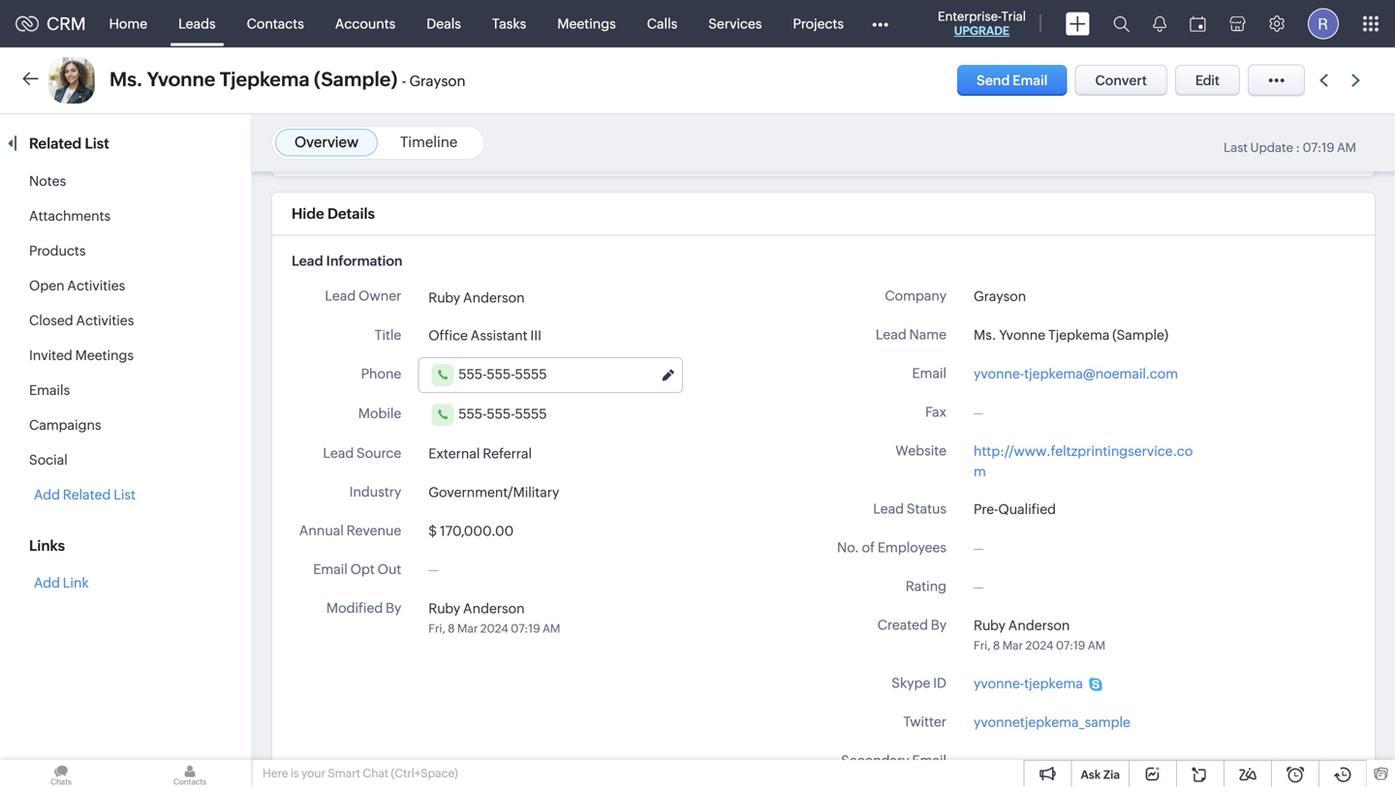 Task type: vqa. For each thing, say whether or not it's contained in the screenshot.
Account within the Account Name *
no



Task type: locate. For each thing, give the bounding box(es) containing it.
ruby anderson fri, 8 mar 2024 07:19 am up yvonne-tjepkema "link"
[[974, 618, 1106, 653]]

1 horizontal spatial ruby anderson fri, 8 mar 2024 07:19 am
[[974, 618, 1106, 653]]

lead information
[[292, 253, 403, 269]]

2024 for created by
[[1026, 640, 1054, 653]]

pre-qualified
[[974, 502, 1056, 517]]

1 vertical spatial anderson
[[463, 601, 525, 617]]

qualified
[[999, 502, 1056, 517]]

home link
[[94, 0, 163, 47]]

grayson up "ms. yvonne tjepkema (sample)"
[[974, 289, 1026, 304]]

0 horizontal spatial yvonne
[[147, 68, 215, 91]]

ms. down home link
[[110, 68, 143, 91]]

1 vertical spatial activities
[[76, 313, 134, 329]]

add left link
[[34, 576, 60, 591]]

related
[[29, 135, 82, 152], [63, 487, 111, 503]]

1 horizontal spatial list
[[114, 487, 136, 503]]

ruby up 'office'
[[429, 290, 461, 306]]

lead left status
[[873, 501, 904, 517]]

timeline
[[400, 134, 458, 151]]

by for created by
[[931, 618, 947, 633]]

modified
[[326, 601, 383, 616]]

1 yvonne- from the top
[[974, 366, 1025, 382]]

projects link
[[778, 0, 860, 47]]

0 vertical spatial mar
[[457, 622, 478, 636]]

1 vertical spatial yvonne
[[999, 328, 1046, 343]]

email opt out
[[313, 562, 401, 577]]

1 horizontal spatial tjepkema
[[1048, 328, 1110, 343]]

1 vertical spatial 07:19
[[511, 622, 540, 636]]

0 vertical spatial by
[[386, 601, 401, 616]]

rating
[[906, 579, 947, 595]]

add for add related list
[[34, 487, 60, 503]]

no. of employees
[[837, 540, 947, 556]]

create menu image
[[1066, 12, 1090, 35]]

1 horizontal spatial 2024
[[1026, 640, 1054, 653]]

last update : 07:19 am
[[1224, 141, 1357, 155]]

email
[[1013, 73, 1048, 88], [912, 366, 947, 381], [313, 562, 348, 577], [912, 753, 947, 769]]

lead left 'name' in the right of the page
[[876, 327, 907, 343]]

external
[[429, 446, 480, 462]]

closed activities
[[29, 313, 134, 329]]

1 vertical spatial 5555
[[515, 406, 547, 422]]

activities for closed activities
[[76, 313, 134, 329]]

lead for lead owner
[[325, 288, 356, 304]]

ruby anderson fri, 8 mar 2024 07:19 am down 170,000.00
[[429, 601, 560, 636]]

ms. right 'name' in the right of the page
[[974, 328, 997, 343]]

2 horizontal spatial 07:19
[[1303, 141, 1335, 155]]

by for modified by
[[386, 601, 401, 616]]

yvonne- for tjepkema@noemail.com
[[974, 366, 1025, 382]]

tasks
[[492, 16, 526, 31]]

yvonne-
[[974, 366, 1025, 382], [974, 676, 1025, 692]]

am for pre-qualified
[[1088, 640, 1106, 653]]

logo image
[[16, 16, 39, 31]]

lead left source
[[323, 446, 354, 461]]

anderson down 170,000.00
[[463, 601, 525, 617]]

0 vertical spatial yvonne
[[147, 68, 215, 91]]

yvonne- right 'id'
[[974, 676, 1025, 692]]

contacts
[[247, 16, 304, 31]]

0 vertical spatial 5555
[[515, 367, 547, 382]]

1 horizontal spatial meetings
[[557, 16, 616, 31]]

(sample) up tjepkema@noemail.com
[[1113, 328, 1169, 343]]

invited
[[29, 348, 72, 363]]

ruby down $
[[429, 601, 461, 617]]

edit
[[1196, 73, 1220, 88]]

8
[[448, 622, 455, 636], [993, 640, 1000, 653]]

emails link
[[29, 383, 70, 398]]

tasks link
[[477, 0, 542, 47]]

tjepkema down contacts link
[[220, 68, 310, 91]]

555- up referral
[[487, 406, 515, 422]]

mar for modified by
[[457, 622, 478, 636]]

$
[[429, 524, 437, 539]]

crm
[[47, 14, 86, 34]]

1 horizontal spatial by
[[931, 618, 947, 633]]

link
[[63, 576, 89, 591]]

activities up the invited meetings
[[76, 313, 134, 329]]

services link
[[693, 0, 778, 47]]

grayson inside ms. yvonne tjepkema (sample) - grayson
[[409, 73, 466, 90]]

calendar image
[[1190, 16, 1206, 31]]

0 vertical spatial activities
[[67, 278, 125, 294]]

0 horizontal spatial 8
[[448, 622, 455, 636]]

lead for lead status
[[873, 501, 904, 517]]

0 horizontal spatial list
[[85, 135, 109, 152]]

1 vertical spatial (sample)
[[1113, 328, 1169, 343]]

2 vertical spatial ruby
[[974, 618, 1006, 634]]

1 vertical spatial tjepkema
[[1048, 328, 1110, 343]]

yvonne- inside "link"
[[974, 676, 1025, 692]]

government/military
[[429, 485, 559, 500]]

1 vertical spatial fri,
[[974, 640, 991, 653]]

0 horizontal spatial ms.
[[110, 68, 143, 91]]

add down social link
[[34, 487, 60, 503]]

ruby up the yvonne-tjepkema
[[974, 618, 1006, 634]]

1 vertical spatial ruby
[[429, 601, 461, 617]]

assistant
[[471, 328, 528, 343]]

skype id
[[892, 676, 947, 691]]

signals element
[[1142, 0, 1178, 47]]

annual
[[299, 523, 344, 539]]

1 add from the top
[[34, 487, 60, 503]]

tjepkema up yvonne-tjepkema@noemail.com
[[1048, 328, 1110, 343]]

5555
[[515, 367, 547, 382], [515, 406, 547, 422]]

hide details link
[[292, 205, 375, 222]]

1 5555 from the top
[[515, 367, 547, 382]]

555-
[[459, 367, 487, 382], [487, 367, 515, 382], [459, 406, 487, 422], [487, 406, 515, 422]]

0 vertical spatial grayson
[[409, 73, 466, 90]]

0 vertical spatial ms.
[[110, 68, 143, 91]]

previous record image
[[1320, 74, 1329, 87]]

activities up closed activities link
[[67, 278, 125, 294]]

mar for created by
[[1003, 640, 1023, 653]]

0 horizontal spatial by
[[386, 601, 401, 616]]

1 horizontal spatial 8
[[993, 640, 1000, 653]]

out
[[378, 562, 401, 577]]

social link
[[29, 453, 68, 468]]

lead for lead name
[[876, 327, 907, 343]]

1 horizontal spatial yvonne
[[999, 328, 1046, 343]]

2 vertical spatial 07:19
[[1056, 640, 1086, 653]]

activities for open activities
[[67, 278, 125, 294]]

0 vertical spatial tjepkema
[[220, 68, 310, 91]]

edit button
[[1175, 65, 1240, 96]]

meetings link
[[542, 0, 632, 47]]

555-555-5555 up referral
[[459, 406, 547, 422]]

2024
[[480, 622, 509, 636], [1026, 640, 1054, 653]]

0 vertical spatial am
[[1337, 141, 1357, 155]]

5555 down iii
[[515, 367, 547, 382]]

1 vertical spatial list
[[114, 487, 136, 503]]

0 horizontal spatial fri,
[[429, 622, 446, 636]]

555- down office assistant iii
[[459, 367, 487, 382]]

fax
[[926, 405, 947, 420]]

profile element
[[1297, 0, 1351, 47]]

opt
[[350, 562, 375, 577]]

1 horizontal spatial 07:19
[[1056, 640, 1086, 653]]

555-555-5555 down the assistant
[[459, 367, 547, 382]]

lead name
[[876, 327, 947, 343]]

1 555-555-5555 from the top
[[459, 367, 547, 382]]

(sample) for ms. yvonne tjepkema (sample) - grayson
[[314, 68, 398, 91]]

2 vertical spatial anderson
[[1009, 618, 1070, 634]]

1 horizontal spatial fri,
[[974, 640, 991, 653]]

1 vertical spatial 555-555-5555
[[459, 406, 547, 422]]

0 horizontal spatial am
[[543, 622, 560, 636]]

1 vertical spatial am
[[543, 622, 560, 636]]

social
[[29, 453, 68, 468]]

lead down lead information
[[325, 288, 356, 304]]

anderson
[[463, 290, 525, 306], [463, 601, 525, 617], [1009, 618, 1070, 634]]

2 555-555-5555 from the top
[[459, 406, 547, 422]]

0 horizontal spatial meetings
[[75, 348, 134, 363]]

chat
[[363, 767, 389, 781]]

add link
[[34, 576, 89, 591]]

0 vertical spatial fri,
[[429, 622, 446, 636]]

here is your smart chat (ctrl+space)
[[263, 767, 458, 781]]

0 vertical spatial list
[[85, 135, 109, 152]]

0 vertical spatial add
[[34, 487, 60, 503]]

invited meetings link
[[29, 348, 134, 363]]

1 horizontal spatial mar
[[1003, 640, 1023, 653]]

yvonne for ms. yvonne tjepkema (sample) - grayson
[[147, 68, 215, 91]]

555- down the assistant
[[487, 367, 515, 382]]

0 horizontal spatial 07:19
[[511, 622, 540, 636]]

lead for lead information
[[292, 253, 323, 269]]

0 horizontal spatial mar
[[457, 622, 478, 636]]

email right send
[[1013, 73, 1048, 88]]

0 horizontal spatial grayson
[[409, 73, 466, 90]]

5555 for mobile
[[515, 406, 547, 422]]

closed
[[29, 313, 73, 329]]

0 vertical spatial 555-555-5555
[[459, 367, 547, 382]]

2 vertical spatial am
[[1088, 640, 1106, 653]]

skype
[[892, 676, 931, 691]]

grayson right the - on the left top of page
[[409, 73, 466, 90]]

office
[[429, 328, 468, 343]]

yvonne-tjepkema@noemail.com link
[[974, 364, 1178, 384]]

yvonne up yvonne-tjepkema@noemail.com link
[[999, 328, 1046, 343]]

2 add from the top
[[34, 576, 60, 591]]

1 vertical spatial mar
[[1003, 640, 1023, 653]]

convert button
[[1075, 65, 1168, 96]]

is
[[291, 767, 299, 781]]

lead down hide
[[292, 253, 323, 269]]

555-555-5555 for mobile
[[459, 406, 547, 422]]

related up notes
[[29, 135, 82, 152]]

1 horizontal spatial grayson
[[974, 289, 1026, 304]]

0 vertical spatial yvonne-
[[974, 366, 1025, 382]]

2 5555 from the top
[[515, 406, 547, 422]]

0 vertical spatial 8
[[448, 622, 455, 636]]

0 horizontal spatial 2024
[[480, 622, 509, 636]]

0 vertical spatial 2024
[[480, 622, 509, 636]]

1 vertical spatial add
[[34, 576, 60, 591]]

send email button
[[958, 65, 1067, 96]]

name
[[909, 327, 947, 343]]

2 horizontal spatial am
[[1337, 141, 1357, 155]]

1 vertical spatial 8
[[993, 640, 1000, 653]]

1 horizontal spatial (sample)
[[1113, 328, 1169, 343]]

by right "modified"
[[386, 601, 401, 616]]

created
[[878, 618, 928, 633]]

ask
[[1081, 769, 1101, 782]]

yvonne- down "ms. yvonne tjepkema (sample)"
[[974, 366, 1025, 382]]

meetings left "calls"
[[557, 16, 616, 31]]

0 vertical spatial (sample)
[[314, 68, 398, 91]]

0 horizontal spatial ruby anderson fri, 8 mar 2024 07:19 am
[[429, 601, 560, 636]]

crm link
[[16, 14, 86, 34]]

0 horizontal spatial (sample)
[[314, 68, 398, 91]]

yvonne down leads
[[147, 68, 215, 91]]

ruby for annual revenue
[[429, 601, 461, 617]]

meetings down closed activities link
[[75, 348, 134, 363]]

0 vertical spatial 07:19
[[1303, 141, 1335, 155]]

1 horizontal spatial ms.
[[974, 328, 997, 343]]

enterprise-trial upgrade
[[938, 9, 1026, 37]]

anderson up yvonne-tjepkema "link"
[[1009, 618, 1070, 634]]

2 yvonne- from the top
[[974, 676, 1025, 692]]

related down 'social' at the left bottom
[[63, 487, 111, 503]]

anderson up the assistant
[[463, 290, 525, 306]]

ms.
[[110, 68, 143, 91], [974, 328, 997, 343]]

Other Modules field
[[860, 8, 901, 39]]

ruby anderson fri, 8 mar 2024 07:19 am for modified by
[[429, 601, 560, 636]]

1 vertical spatial yvonne-
[[974, 676, 1025, 692]]

5555 up referral
[[515, 406, 547, 422]]

1 vertical spatial meetings
[[75, 348, 134, 363]]

yvonne-tjepkema
[[974, 676, 1083, 692]]

yvonne for ms. yvonne tjepkema (sample)
[[999, 328, 1046, 343]]

here
[[263, 767, 288, 781]]

(sample) left the - on the left top of page
[[314, 68, 398, 91]]

projects
[[793, 16, 844, 31]]

0 horizontal spatial tjepkema
[[220, 68, 310, 91]]

by right created
[[931, 618, 947, 633]]

am
[[1337, 141, 1357, 155], [543, 622, 560, 636], [1088, 640, 1106, 653]]

1 vertical spatial ms.
[[974, 328, 997, 343]]

1 horizontal spatial am
[[1088, 640, 1106, 653]]

1 vertical spatial by
[[931, 618, 947, 633]]

5555 for phone
[[515, 367, 547, 382]]

1 vertical spatial 2024
[[1026, 640, 1054, 653]]



Task type: describe. For each thing, give the bounding box(es) containing it.
fri, for created by
[[974, 640, 991, 653]]

annual revenue
[[299, 523, 401, 539]]

8 for modified by
[[448, 622, 455, 636]]

yvonne- for tjepkema
[[974, 676, 1025, 692]]

8 for created by
[[993, 640, 1000, 653]]

details
[[328, 205, 375, 222]]

no.
[[837, 540, 859, 556]]

services
[[709, 16, 762, 31]]

anderson for no. of employees
[[1009, 618, 1070, 634]]

links
[[29, 538, 65, 555]]

products link
[[29, 243, 86, 259]]

hide
[[292, 205, 324, 222]]

search element
[[1102, 0, 1142, 47]]

555-555-5555 for phone
[[459, 367, 547, 382]]

ms. yvonne tjepkema (sample) - grayson
[[110, 68, 466, 91]]

accounts link
[[320, 0, 411, 47]]

ruby anderson
[[429, 290, 525, 306]]

lead status
[[873, 501, 947, 517]]

home
[[109, 16, 147, 31]]

profile image
[[1308, 8, 1339, 39]]

0 vertical spatial ruby
[[429, 290, 461, 306]]

title
[[375, 327, 401, 343]]

modified by
[[326, 601, 401, 616]]

calls
[[647, 16, 678, 31]]

open
[[29, 278, 65, 294]]

$  170,000.00
[[429, 524, 514, 539]]

hide details
[[292, 205, 375, 222]]

http://www.feltzprintingservice.co m link
[[974, 444, 1193, 480]]

timeline link
[[400, 134, 458, 151]]

ms. for ms. yvonne tjepkema (sample) - grayson
[[110, 68, 143, 91]]

ruby for no. of employees
[[974, 618, 1006, 634]]

(sample) for ms. yvonne tjepkema (sample)
[[1113, 328, 1169, 343]]

tjepkema for ms. yvonne tjepkema (sample) - grayson
[[220, 68, 310, 91]]

website
[[896, 443, 947, 459]]

id
[[933, 676, 947, 691]]

related list
[[29, 135, 112, 152]]

(ctrl+space)
[[391, 767, 458, 781]]

trial
[[1002, 9, 1026, 24]]

1 vertical spatial grayson
[[974, 289, 1026, 304]]

07:19 for pre-qualified
[[1056, 640, 1086, 653]]

deals
[[427, 16, 461, 31]]

:
[[1296, 141, 1300, 155]]

yvonnetjepkema_sample link
[[974, 713, 1131, 733]]

leads
[[178, 16, 216, 31]]

your
[[301, 767, 326, 781]]

last
[[1224, 141, 1248, 155]]

add for add link
[[34, 576, 60, 591]]

contacts image
[[129, 761, 251, 788]]

1 vertical spatial related
[[63, 487, 111, 503]]

contacts link
[[231, 0, 320, 47]]

send
[[977, 73, 1010, 88]]

add related list
[[34, 487, 136, 503]]

2024 for modified by
[[480, 622, 509, 636]]

secondary email
[[841, 753, 947, 769]]

owner
[[359, 288, 401, 304]]

deals link
[[411, 0, 477, 47]]

revenue
[[347, 523, 401, 539]]

ruby anderson fri, 8 mar 2024 07:19 am for created by
[[974, 618, 1106, 653]]

email inside button
[[1013, 73, 1048, 88]]

attachments link
[[29, 208, 111, 224]]

pre-
[[974, 502, 999, 517]]

industry
[[349, 484, 401, 500]]

open activities link
[[29, 278, 125, 294]]

created by
[[878, 618, 947, 633]]

email down twitter at bottom
[[912, 753, 947, 769]]

closed activities link
[[29, 313, 134, 329]]

ask zia
[[1081, 769, 1120, 782]]

notes
[[29, 173, 66, 189]]

next record image
[[1352, 74, 1364, 87]]

tjepkema for ms. yvonne tjepkema (sample)
[[1048, 328, 1110, 343]]

chats image
[[0, 761, 122, 788]]

source
[[357, 446, 401, 461]]

0 vertical spatial related
[[29, 135, 82, 152]]

-
[[402, 73, 406, 90]]

555- up external referral
[[459, 406, 487, 422]]

07:19 for government/military
[[511, 622, 540, 636]]

create menu element
[[1054, 0, 1102, 47]]

phone
[[361, 366, 401, 382]]

email left opt
[[313, 562, 348, 577]]

lead source
[[323, 446, 401, 461]]

of
[[862, 540, 875, 556]]

http://www.feltzprintingservice.co
[[974, 444, 1193, 459]]

search image
[[1113, 16, 1130, 32]]

company
[[885, 288, 947, 304]]

m
[[974, 464, 986, 480]]

open activities
[[29, 278, 125, 294]]

0 vertical spatial meetings
[[557, 16, 616, 31]]

update
[[1251, 141, 1294, 155]]

170,000.00
[[440, 524, 514, 539]]

accounts
[[335, 16, 396, 31]]

secondary
[[841, 753, 910, 769]]

ms. for ms. yvonne tjepkema (sample)
[[974, 328, 997, 343]]

campaigns link
[[29, 418, 101, 433]]

convert
[[1096, 73, 1147, 88]]

notes link
[[29, 173, 66, 189]]

invited meetings
[[29, 348, 134, 363]]

information
[[326, 253, 403, 269]]

tjepkema@noemail.com
[[1025, 366, 1178, 382]]

tjepkema
[[1025, 676, 1083, 692]]

overview
[[295, 134, 359, 151]]

send email
[[977, 73, 1048, 88]]

anderson for annual revenue
[[463, 601, 525, 617]]

fri, for modified by
[[429, 622, 446, 636]]

mobile
[[358, 406, 401, 421]]

lead owner
[[325, 288, 401, 304]]

signals image
[[1153, 16, 1167, 32]]

attachments
[[29, 208, 111, 224]]

0 vertical spatial anderson
[[463, 290, 525, 306]]

yvonne-tjepkema@noemail.com
[[974, 366, 1178, 382]]

lead for lead source
[[323, 446, 354, 461]]

campaigns
[[29, 418, 101, 433]]

zia
[[1104, 769, 1120, 782]]

email down 'name' in the right of the page
[[912, 366, 947, 381]]

am for government/military
[[543, 622, 560, 636]]

external referral
[[429, 446, 532, 462]]



